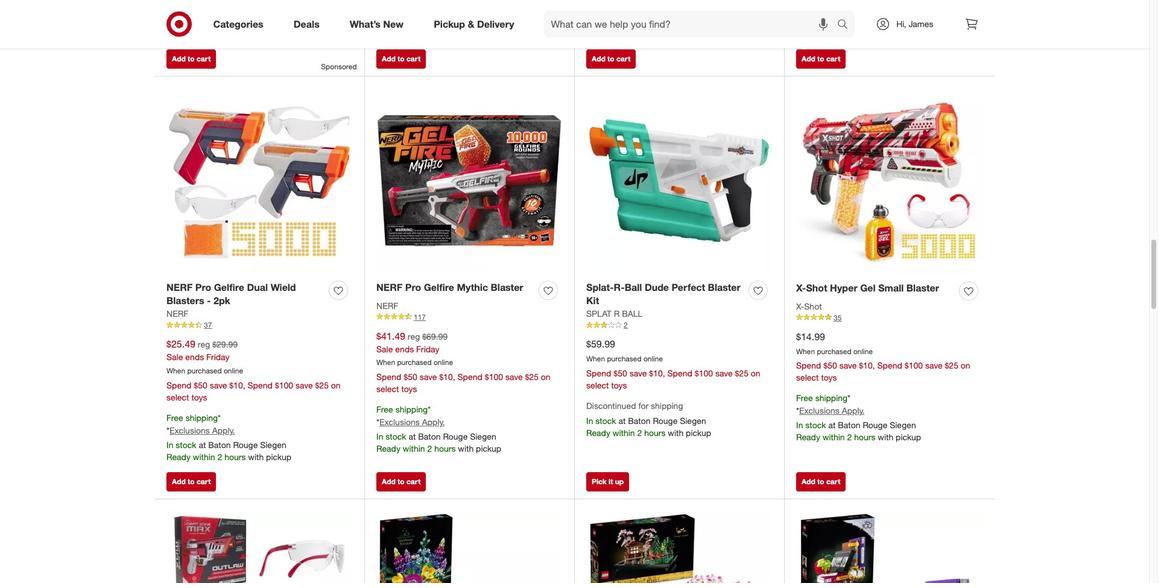 Task type: describe. For each thing, give the bounding box(es) containing it.
within for nerf pro gelfire mythic blaster
[[403, 444, 425, 454]]

$50 inside $25.49 reg $29.99 sale ends friday when purchased online spend $50 save $10, spend $100 save $25 on select toys
[[194, 381, 207, 391]]

shot for x-shot
[[804, 301, 822, 312]]

splat
[[586, 309, 612, 319]]

with inside discontinued for shipping in stock at  baton rouge siegen ready within 2 hours with pickup
[[668, 428, 684, 438]]

with for nerf pro gelfire mythic blaster
[[458, 444, 474, 454]]

when inside $41.49 reg $69.99 sale ends friday when purchased online spend $50 save $10, spend $100 save $25 on select toys
[[376, 359, 395, 368]]

toys inside the $59.99 when purchased online spend $50 save $10, spend $100 save $25 on select toys
[[611, 381, 627, 391]]

hours inside discontinued for shipping in stock at  baton rouge siegen ready within 2 hours with pickup
[[644, 428, 666, 438]]

select inside the $59.99 when purchased online spend $50 save $10, spend $100 save $25 on select toys
[[586, 381, 609, 391]]

ready within 2 hours with pickup
[[166, 9, 291, 19]]

pick
[[592, 478, 607, 487]]

what's new link
[[339, 11, 419, 37]]

splat-
[[586, 281, 614, 293]]

dual
[[247, 281, 268, 293]]

pick it up button
[[586, 473, 629, 492]]

35 link
[[796, 313, 983, 323]]

apply. for x-shot hyper gel small blaster
[[842, 406, 865, 416]]

x-shot
[[796, 301, 822, 312]]

nerf pro gelfire mythic blaster link
[[376, 281, 523, 295]]

hi, james
[[897, 19, 933, 29]]

stores inside not available at baton rouge siegen check nearby stores
[[851, 17, 874, 27]]

mythic
[[457, 281, 488, 293]]

at inside * exclusions apply. not available at baton rouge siegen check nearby stores
[[637, 16, 644, 27]]

$59.99
[[586, 339, 615, 351]]

within for nerf pro gelfire dual wield blasters - 2pk
[[193, 452, 215, 463]]

shipping for x-shot hyper gel small blaster
[[815, 393, 848, 404]]

sponsored
[[321, 62, 357, 71]]

37
[[204, 321, 212, 330]]

nerf for nerf pro gelfire mythic blaster nerf link
[[376, 301, 398, 311]]

small
[[878, 282, 904, 294]]

$25.49 reg $29.99 sale ends friday when purchased online spend $50 save $10, spend $100 save $25 on select toys
[[166, 339, 341, 403]]

blaster for x-
[[907, 282, 939, 294]]

friday for $25.49
[[206, 352, 229, 363]]

search
[[832, 19, 861, 31]]

select inside $25.49 reg $29.99 sale ends friday when purchased online spend $50 save $10, spend $100 save $25 on select toys
[[166, 393, 189, 403]]

$14.99 when purchased online spend $50 save $10, spend $100 save $25 on select toys
[[796, 331, 970, 383]]

toys inside $14.99 when purchased online spend $50 save $10, spend $100 save $25 on select toys
[[821, 373, 837, 383]]

apply. for nerf pro gelfire dual wield blasters - 2pk
[[212, 426, 235, 436]]

purchased inside the $59.99 when purchased online spend $50 save $10, spend $100 save $25 on select toys
[[607, 355, 642, 364]]

baton inside discontinued for shipping in stock at  baton rouge siegen ready within 2 hours with pickup
[[628, 416, 651, 426]]

$25 inside the $59.99 when purchased online spend $50 save $10, spend $100 save $25 on select toys
[[735, 369, 749, 379]]

with for x-shot hyper gel small blaster
[[878, 433, 893, 443]]

nerf link for nerf pro gelfire dual wield blasters - 2pk
[[166, 308, 188, 320]]

nerf pro gelfire dual wield blasters - 2pk link
[[166, 281, 324, 308]]

nearby inside * exclusions apply. not available at baton rouge siegen check nearby stores
[[613, 28, 639, 39]]

hi,
[[897, 19, 906, 29]]

ball
[[622, 309, 643, 319]]

sale for $25.49
[[166, 352, 183, 363]]

pickup for nerf pro gelfire mythic blaster
[[476, 444, 501, 454]]

gelfire for dual
[[214, 281, 244, 293]]

spend down 37 link
[[248, 381, 273, 391]]

ready for x-shot hyper gel small blaster
[[796, 433, 820, 443]]

online inside $41.49 reg $69.99 sale ends friday when purchased online spend $50 save $10, spend $100 save $25 on select toys
[[434, 359, 453, 368]]

siegen inside discontinued for shipping in stock at  baton rouge siegen ready within 2 hours with pickup
[[680, 416, 706, 426]]

$25.49
[[166, 339, 195, 351]]

hyper
[[830, 282, 858, 294]]

$14.99
[[796, 331, 825, 343]]

$100 inside $14.99 when purchased online spend $50 save $10, spend $100 save $25 on select toys
[[905, 361, 923, 371]]

in for x-shot hyper gel small blaster
[[796, 421, 803, 431]]

discontinued
[[586, 401, 636, 411]]

on inside $25.49 reg $29.99 sale ends friday when purchased online spend $50 save $10, spend $100 save $25 on select toys
[[331, 381, 341, 391]]

what's
[[350, 18, 381, 30]]

&
[[468, 18, 474, 30]]

purchased inside $25.49 reg $29.99 sale ends friday when purchased online spend $50 save $10, spend $100 save $25 on select toys
[[187, 367, 222, 376]]

2 inside discontinued for shipping in stock at  baton rouge siegen ready within 2 hours with pickup
[[637, 428, 642, 438]]

pick it up
[[592, 478, 624, 487]]

up
[[615, 478, 624, 487]]

discontinued for shipping in stock at  baton rouge siegen ready within 2 hours with pickup
[[586, 401, 711, 438]]

exclusions for x-shot hyper gel small blaster
[[799, 406, 840, 416]]

1 horizontal spatial check nearby stores button
[[796, 16, 874, 28]]

select inside $14.99 when purchased online spend $50 save $10, spend $100 save $25 on select toys
[[796, 373, 819, 383]]

toys inside $25.49 reg $29.99 sale ends friday when purchased online spend $50 save $10, spend $100 save $25 on select toys
[[191, 393, 207, 403]]

x-shot hyper gel small blaster link
[[796, 281, 939, 295]]

splat-r-ball dude perfect blaster kit
[[586, 281, 741, 307]]

splat-r-ball dude perfect blaster kit link
[[586, 281, 744, 308]]

online inside $25.49 reg $29.99 sale ends friday when purchased online spend $50 save $10, spend $100 save $25 on select toys
[[224, 367, 243, 376]]

0 horizontal spatial check nearby stores button
[[586, 28, 665, 40]]

$25 inside $14.99 when purchased online spend $50 save $10, spend $100 save $25 on select toys
[[945, 361, 958, 371]]

2 link
[[586, 320, 772, 331]]

$10, inside $14.99 when purchased online spend $50 save $10, spend $100 save $25 on select toys
[[859, 361, 875, 371]]

for
[[638, 401, 649, 411]]

spend down 35 link
[[877, 361, 902, 371]]

* inside * exclusions apply. not available at baton rouge siegen check nearby stores
[[586, 2, 589, 12]]

hours for nerf pro gelfire mythic blaster
[[434, 444, 456, 454]]

deals
[[294, 18, 320, 30]]

splat r ball
[[586, 309, 643, 319]]

* exclusions apply. not available at baton rouge siegen check nearby stores
[[586, 2, 725, 39]]

spend down "2" link
[[667, 369, 692, 379]]

dude
[[645, 281, 669, 293]]

stock for x-shot hyper gel small blaster
[[805, 421, 826, 431]]

exclusions inside * exclusions apply. not available at baton rouge siegen check nearby stores
[[589, 2, 630, 12]]

shipping inside discontinued for shipping in stock at  baton rouge siegen ready within 2 hours with pickup
[[651, 401, 683, 411]]

free shipping * * exclusions apply. in stock at  baton rouge siegen ready within 2 hours with pickup for $25.49
[[166, 413, 291, 463]]

check inside * exclusions apply. not available at baton rouge siegen check nearby stores
[[586, 28, 611, 39]]

spend down $59.99
[[586, 369, 611, 379]]

spend down $14.99
[[796, 361, 821, 371]]

siegen inside * exclusions apply. not available at baton rouge siegen check nearby stores
[[699, 16, 725, 27]]

hours for nerf pro gelfire dual wield blasters - 2pk
[[224, 452, 246, 463]]

r
[[614, 309, 620, 319]]

what's new
[[350, 18, 404, 30]]

categories
[[213, 18, 263, 30]]

available inside not available at baton rouge siegen check nearby stores
[[812, 5, 845, 15]]

stock for nerf pro gelfire dual wield blasters - 2pk
[[176, 440, 196, 450]]

pro for nerf pro gelfire dual wield blasters - 2pk
[[195, 281, 211, 293]]

shot for x-shot hyper gel small blaster
[[806, 282, 827, 294]]

117
[[414, 313, 426, 322]]

gel
[[860, 282, 876, 294]]

wield
[[271, 281, 296, 293]]

What can we help you find? suggestions appear below search field
[[544, 11, 840, 37]]

pickup & delivery link
[[424, 11, 529, 37]]

$29.99
[[212, 340, 238, 350]]

-
[[207, 295, 211, 307]]

friday for $41.49
[[416, 344, 439, 354]]

$41.49
[[376, 330, 405, 342]]

siegen inside not available at baton rouge siegen check nearby stores
[[909, 5, 935, 15]]

kit
[[586, 295, 599, 307]]

check inside not available at baton rouge siegen check nearby stores
[[796, 17, 821, 27]]

available inside * exclusions apply. not available at baton rouge siegen check nearby stores
[[602, 16, 635, 27]]

free shipping * * exclusions apply. in stock at  baton rouge siegen ready within 2 hours with pickup for $41.49
[[376, 405, 501, 454]]

spend down 117 link
[[458, 372, 483, 383]]

exclusions apply. button for x-shot hyper gel small blaster
[[799, 405, 865, 417]]



Task type: vqa. For each thing, say whether or not it's contained in the screenshot.
NERF Pro Gelfire Dual Wield Blasters - 2pk
yes



Task type: locate. For each thing, give the bounding box(es) containing it.
not
[[796, 5, 810, 15], [586, 16, 600, 27]]

at inside discontinued for shipping in stock at  baton rouge siegen ready within 2 hours with pickup
[[619, 416, 626, 426]]

0 vertical spatial available
[[812, 5, 845, 15]]

0 horizontal spatial reg
[[198, 340, 210, 350]]

in for nerf pro gelfire dual wield blasters - 2pk
[[166, 440, 173, 450]]

35
[[834, 313, 842, 322]]

0 horizontal spatial check
[[586, 28, 611, 39]]

1 horizontal spatial reg
[[408, 332, 420, 342]]

reg for $25.49
[[198, 340, 210, 350]]

save
[[839, 361, 857, 371], [925, 361, 943, 371], [630, 369, 647, 379], [715, 369, 733, 379], [420, 372, 437, 383], [505, 372, 523, 383], [210, 381, 227, 391], [296, 381, 313, 391]]

0 horizontal spatial sale
[[166, 352, 183, 363]]

1 horizontal spatial friday
[[416, 344, 439, 354]]

ends down $25.49
[[185, 352, 204, 363]]

1 horizontal spatial pro
[[405, 281, 421, 293]]

1 horizontal spatial nerf link
[[376, 300, 398, 312]]

rouge inside not available at baton rouge siegen check nearby stores
[[882, 5, 906, 15]]

shot up x-shot
[[806, 282, 827, 294]]

1 vertical spatial available
[[602, 16, 635, 27]]

toys down $14.99
[[821, 373, 837, 383]]

siegen
[[909, 5, 935, 15], [699, 16, 725, 27], [680, 416, 706, 426], [890, 421, 916, 431], [470, 432, 496, 442], [260, 440, 286, 450]]

gelfire inside nerf pro gelfire dual wield blasters - 2pk
[[214, 281, 244, 293]]

1 horizontal spatial free shipping * * exclusions apply. in stock at  baton rouge siegen ready within 2 hours with pickup
[[376, 405, 501, 454]]

select down $41.49
[[376, 384, 399, 395]]

ends
[[395, 344, 414, 354], [185, 352, 204, 363]]

0 vertical spatial x-
[[796, 282, 806, 294]]

reg for $41.49
[[408, 332, 420, 342]]

nerf inside nerf pro gelfire mythic blaster link
[[376, 281, 402, 293]]

sale down $25.49
[[166, 352, 183, 363]]

1 horizontal spatial gelfire
[[424, 281, 454, 293]]

delivery
[[477, 18, 514, 30]]

purchased
[[817, 347, 851, 356], [607, 355, 642, 364], [397, 359, 432, 368], [187, 367, 222, 376]]

0 horizontal spatial pro
[[195, 281, 211, 293]]

exclusions for nerf pro gelfire mythic blaster
[[379, 417, 420, 428]]

categories link
[[203, 11, 279, 37]]

$50 inside the $59.99 when purchased online spend $50 save $10, spend $100 save $25 on select toys
[[614, 369, 627, 379]]

new
[[383, 18, 404, 30]]

1 horizontal spatial ends
[[395, 344, 414, 354]]

$69.99
[[422, 332, 448, 342]]

cart
[[197, 54, 211, 63], [407, 54, 421, 63], [616, 54, 631, 63], [826, 54, 840, 63], [197, 478, 211, 487], [407, 478, 421, 487], [826, 478, 840, 487]]

when down $59.99
[[586, 355, 605, 364]]

when inside $14.99 when purchased online spend $50 save $10, spend $100 save $25 on select toys
[[796, 347, 815, 356]]

at
[[847, 5, 854, 15], [637, 16, 644, 27], [619, 416, 626, 426], [828, 421, 836, 431], [409, 432, 416, 442], [199, 440, 206, 450]]

1 x- from the top
[[796, 282, 806, 294]]

sale
[[376, 344, 393, 354], [166, 352, 183, 363]]

x-
[[796, 282, 806, 294], [796, 301, 804, 312]]

x- for x-shot
[[796, 301, 804, 312]]

stock inside discontinued for shipping in stock at  baton rouge siegen ready within 2 hours with pickup
[[596, 416, 616, 426]]

online down $69.99
[[434, 359, 453, 368]]

$50 inside $14.99 when purchased online spend $50 save $10, spend $100 save $25 on select toys
[[824, 361, 837, 371]]

ends for $25.49
[[185, 352, 204, 363]]

select
[[796, 373, 819, 383], [586, 381, 609, 391], [376, 384, 399, 395], [166, 393, 189, 403]]

x-shot link
[[796, 301, 822, 313]]

2pk
[[214, 295, 230, 307]]

$25
[[945, 361, 958, 371], [735, 369, 749, 379], [525, 372, 539, 383], [315, 381, 329, 391]]

1 horizontal spatial stores
[[851, 17, 874, 27]]

2
[[217, 9, 222, 19], [624, 321, 628, 330], [637, 428, 642, 438], [847, 433, 852, 443], [427, 444, 432, 454], [217, 452, 222, 463]]

$25 inside $25.49 reg $29.99 sale ends friday when purchased online spend $50 save $10, spend $100 save $25 on select toys
[[315, 381, 329, 391]]

pickup
[[266, 9, 291, 19], [686, 428, 711, 438], [896, 433, 921, 443], [476, 444, 501, 454], [266, 452, 291, 463]]

toys
[[821, 373, 837, 383], [611, 381, 627, 391], [401, 384, 417, 395], [191, 393, 207, 403]]

$10, down "$29.99"
[[229, 381, 245, 391]]

sale down $41.49
[[376, 344, 393, 354]]

spend
[[796, 361, 821, 371], [877, 361, 902, 371], [586, 369, 611, 379], [667, 369, 692, 379], [376, 372, 401, 383], [458, 372, 483, 383], [166, 381, 191, 391], [248, 381, 273, 391]]

2 gelfire from the left
[[424, 281, 454, 293]]

toys inside $41.49 reg $69.99 sale ends friday when purchased online spend $50 save $10, spend $100 save $25 on select toys
[[401, 384, 417, 395]]

friday
[[416, 344, 439, 354], [206, 352, 229, 363]]

blaster right mythic
[[491, 281, 523, 293]]

ball
[[625, 281, 642, 293]]

reg inside $41.49 reg $69.99 sale ends friday when purchased online spend $50 save $10, spend $100 save $25 on select toys
[[408, 332, 420, 342]]

nerf link
[[376, 300, 398, 312], [166, 308, 188, 320]]

purchased inside $41.49 reg $69.99 sale ends friday when purchased online spend $50 save $10, spend $100 save $25 on select toys
[[397, 359, 432, 368]]

select up discontinued at the right
[[586, 381, 609, 391]]

stores
[[851, 17, 874, 27], [641, 28, 665, 39]]

117 link
[[376, 312, 562, 323]]

x-shot hyper gel small blaster image
[[796, 88, 983, 274], [796, 88, 983, 274]]

nerf for nerf pro gelfire dual wield blasters - 2pk
[[166, 281, 193, 293]]

friday inside $25.49 reg $29.99 sale ends friday when purchased online spend $50 save $10, spend $100 save $25 on select toys
[[206, 352, 229, 363]]

spend down $25.49
[[166, 381, 191, 391]]

when down $41.49
[[376, 359, 395, 368]]

reg inside $25.49 reg $29.99 sale ends friday when purchased online spend $50 save $10, spend $100 save $25 on select toys
[[198, 340, 210, 350]]

pickup for nerf pro gelfire dual wield blasters - 2pk
[[266, 452, 291, 463]]

ready for nerf pro gelfire mythic blaster
[[376, 444, 400, 454]]

add to cart button
[[166, 49, 216, 68], [376, 49, 426, 68], [586, 49, 636, 68], [796, 49, 846, 68], [166, 473, 216, 492], [376, 473, 426, 492], [796, 473, 846, 492]]

online inside the $59.99 when purchased online spend $50 save $10, spend $100 save $25 on select toys
[[644, 355, 663, 364]]

with for nerf pro gelfire dual wield blasters - 2pk
[[248, 452, 264, 463]]

on inside $14.99 when purchased online spend $50 save $10, spend $100 save $25 on select toys
[[961, 361, 970, 371]]

$50
[[824, 361, 837, 371], [614, 369, 627, 379], [404, 372, 417, 383], [194, 381, 207, 391]]

sale inside $25.49 reg $29.99 sale ends friday when purchased online spend $50 save $10, spend $100 save $25 on select toys
[[166, 352, 183, 363]]

baton inside not available at baton rouge siegen check nearby stores
[[857, 5, 879, 15]]

not available at baton rouge siegen check nearby stores
[[796, 5, 935, 27]]

$25 inside $41.49 reg $69.99 sale ends friday when purchased online spend $50 save $10, spend $100 save $25 on select toys
[[525, 372, 539, 383]]

1 vertical spatial check
[[586, 28, 611, 39]]

nerf for nerf pro gelfire mythic blaster
[[376, 281, 402, 293]]

when
[[796, 347, 815, 356], [586, 355, 605, 364], [376, 359, 395, 368], [166, 367, 185, 376]]

on inside the $59.99 when purchased online spend $50 save $10, spend $100 save $25 on select toys
[[751, 369, 760, 379]]

1 horizontal spatial available
[[812, 5, 845, 15]]

gelfire up "2pk"
[[214, 281, 244, 293]]

1 vertical spatial shot
[[804, 301, 822, 312]]

it
[[609, 478, 613, 487]]

shot up $14.99
[[804, 301, 822, 312]]

within inside discontinued for shipping in stock at  baton rouge siegen ready within 2 hours with pickup
[[613, 428, 635, 438]]

with
[[248, 9, 264, 19], [668, 428, 684, 438], [878, 433, 893, 443], [458, 444, 474, 454], [248, 452, 264, 463]]

0 vertical spatial not
[[796, 5, 810, 15]]

$50 down $25.49
[[194, 381, 207, 391]]

purchased down "$29.99"
[[187, 367, 222, 376]]

not inside * exclusions apply. not available at baton rouge siegen check nearby stores
[[586, 16, 600, 27]]

blaster inside splat-r-ball dude perfect blaster kit
[[708, 281, 741, 293]]

free for $25.49
[[166, 413, 183, 423]]

gelfire for mythic
[[424, 281, 454, 293]]

0 vertical spatial check
[[796, 17, 821, 27]]

exclusions for nerf pro gelfire dual wield blasters - 2pk
[[169, 426, 210, 436]]

nerf for nerf link associated with nerf pro gelfire dual wield blasters - 2pk
[[166, 309, 188, 319]]

blaster
[[491, 281, 523, 293], [708, 281, 741, 293], [907, 282, 939, 294]]

2 horizontal spatial blaster
[[907, 282, 939, 294]]

splat-r-ball dude perfect blaster kit image
[[586, 88, 772, 274], [586, 88, 772, 274]]

nerf link down blasters at the bottom left of page
[[166, 308, 188, 320]]

0 horizontal spatial friday
[[206, 352, 229, 363]]

online inside $14.99 when purchased online spend $50 save $10, spend $100 save $25 on select toys
[[853, 347, 873, 356]]

$10, up discontinued for shipping in stock at  baton rouge siegen ready within 2 hours with pickup on the right bottom of page
[[649, 369, 665, 379]]

pickup for x-shot hyper gel small blaster
[[896, 433, 921, 443]]

free for $41.49
[[376, 405, 393, 415]]

nerf
[[166, 281, 193, 293], [376, 281, 402, 293], [376, 301, 398, 311], [166, 309, 188, 319]]

rouge
[[882, 5, 906, 15], [672, 16, 696, 27], [653, 416, 678, 426], [863, 421, 888, 431], [443, 432, 468, 442], [233, 440, 258, 450]]

exclusions apply. button for nerf pro gelfire mythic blaster
[[379, 417, 445, 429]]

lego disney villain icons for disney 100th anniversary 43227 image
[[796, 512, 983, 584], [796, 512, 983, 584]]

pro up -
[[195, 281, 211, 293]]

when inside the $59.99 when purchased online spend $50 save $10, spend $100 save $25 on select toys
[[586, 355, 605, 364]]

1 horizontal spatial free
[[376, 405, 393, 415]]

exclusions apply. button
[[589, 1, 655, 13], [799, 405, 865, 417], [379, 417, 445, 429], [169, 425, 235, 437]]

ready for nerf pro gelfire dual wield blasters - 2pk
[[166, 452, 191, 463]]

blaster for splat-
[[708, 281, 741, 293]]

when down $25.49
[[166, 367, 185, 376]]

nearby
[[823, 17, 849, 27], [613, 28, 639, 39]]

hours for x-shot hyper gel small blaster
[[854, 433, 875, 443]]

apply.
[[632, 2, 655, 12], [842, 406, 865, 416], [422, 417, 445, 428], [212, 426, 235, 436]]

$10,
[[859, 361, 875, 371], [649, 369, 665, 379], [439, 372, 455, 383], [229, 381, 245, 391]]

0 horizontal spatial gelfire
[[214, 281, 244, 293]]

0 horizontal spatial not
[[586, 16, 600, 27]]

in inside discontinued for shipping in stock at  baton rouge siegen ready within 2 hours with pickup
[[586, 416, 593, 426]]

baton
[[857, 5, 879, 15], [647, 16, 669, 27], [628, 416, 651, 426], [838, 421, 860, 431], [418, 432, 441, 442], [208, 440, 231, 450]]

gelfire left mythic
[[424, 281, 454, 293]]

1 pro from the left
[[195, 281, 211, 293]]

$10, inside $41.49 reg $69.99 sale ends friday when purchased online spend $50 save $10, spend $100 save $25 on select toys
[[439, 372, 455, 383]]

0 horizontal spatial ends
[[185, 352, 204, 363]]

reg down 117
[[408, 332, 420, 342]]

r-
[[614, 281, 625, 293]]

pickup & delivery
[[434, 18, 514, 30]]

add to cart
[[172, 54, 211, 63], [382, 54, 421, 63], [592, 54, 631, 63], [802, 54, 840, 63], [172, 478, 211, 487], [382, 478, 421, 487], [802, 478, 840, 487]]

$100 inside $41.49 reg $69.99 sale ends friday when purchased online spend $50 save $10, spend $100 save $25 on select toys
[[485, 372, 503, 383]]

0 horizontal spatial available
[[602, 16, 635, 27]]

$10, down 35 link
[[859, 361, 875, 371]]

37 link
[[166, 320, 352, 331]]

shipping
[[815, 393, 848, 404], [651, 401, 683, 411], [395, 405, 428, 415], [186, 413, 218, 423]]

sale for $41.49
[[376, 344, 393, 354]]

$10, inside the $59.99 when purchased online spend $50 save $10, spend $100 save $25 on select toys
[[649, 369, 665, 379]]

1 gelfire from the left
[[214, 281, 244, 293]]

within
[[193, 9, 215, 19], [613, 428, 635, 438], [823, 433, 845, 443], [403, 444, 425, 454], [193, 452, 215, 463]]

$50 up discontinued at the right
[[614, 369, 627, 379]]

at inside not available at baton rouge siegen check nearby stores
[[847, 5, 854, 15]]

0 horizontal spatial free
[[166, 413, 183, 423]]

1 horizontal spatial blaster
[[708, 281, 741, 293]]

2 pro from the left
[[405, 281, 421, 293]]

x- for x-shot hyper gel small blaster
[[796, 282, 806, 294]]

$100
[[905, 361, 923, 371], [695, 369, 713, 379], [485, 372, 503, 383], [275, 381, 293, 391]]

blaster right perfect
[[708, 281, 741, 293]]

spend down $41.49
[[376, 372, 401, 383]]

0 vertical spatial stores
[[851, 17, 874, 27]]

perfect
[[672, 281, 705, 293]]

0 vertical spatial shot
[[806, 282, 827, 294]]

$50 inside $41.49 reg $69.99 sale ends friday when purchased online spend $50 save $10, spend $100 save $25 on select toys
[[404, 372, 417, 383]]

nerf pro gelfire mythic blaster
[[376, 281, 523, 293]]

*
[[586, 2, 589, 12], [848, 393, 851, 404], [428, 405, 431, 415], [796, 406, 799, 416], [218, 413, 221, 423], [376, 417, 379, 428], [166, 426, 169, 436]]

baton inside * exclusions apply. not available at baton rouge siegen check nearby stores
[[647, 16, 669, 27]]

not inside not available at baton rouge siegen check nearby stores
[[796, 5, 810, 15]]

$59.99 when purchased online spend $50 save $10, spend $100 save $25 on select toys
[[586, 339, 760, 391]]

blaster right small
[[907, 282, 939, 294]]

online down 35 link
[[853, 347, 873, 356]]

on inside $41.49 reg $69.99 sale ends friday when purchased online spend $50 save $10, spend $100 save $25 on select toys
[[541, 372, 551, 383]]

nerf inside nerf pro gelfire dual wield blasters - 2pk
[[166, 281, 193, 293]]

$50 down $14.99
[[824, 361, 837, 371]]

splat r ball link
[[586, 308, 643, 320]]

free shipping * * exclusions apply. in stock at  baton rouge siegen ready within 2 hours with pickup for $14.99
[[796, 393, 921, 443]]

$41.49 reg $69.99 sale ends friday when purchased online spend $50 save $10, spend $100 save $25 on select toys
[[376, 330, 551, 395]]

purchased inside $14.99 when purchased online spend $50 save $10, spend $100 save $25 on select toys
[[817, 347, 851, 356]]

free
[[796, 393, 813, 404], [376, 405, 393, 415], [166, 413, 183, 423]]

x- up $14.99
[[796, 301, 804, 312]]

online down "2" link
[[644, 355, 663, 364]]

reg
[[408, 332, 420, 342], [198, 340, 210, 350]]

lego icons tranquil garden building kit 10315 image
[[586, 512, 772, 584], [586, 512, 772, 584]]

nerf pro gelfire dual wield blasters - 2pk image
[[166, 88, 352, 274], [166, 88, 352, 274]]

ends down $41.49
[[395, 344, 414, 354]]

purchased down $59.99
[[607, 355, 642, 364]]

ends for $41.49
[[395, 344, 414, 354]]

free shipping * * exclusions apply. in stock at  baton rouge siegen ready within 2 hours with pickup
[[796, 393, 921, 443], [376, 405, 501, 454], [166, 413, 291, 463]]

stock for nerf pro gelfire mythic blaster
[[386, 432, 406, 442]]

online down "$29.99"
[[224, 367, 243, 376]]

shipping for nerf pro gelfire dual wield blasters - 2pk
[[186, 413, 218, 423]]

shipping for nerf pro gelfire mythic blaster
[[395, 405, 428, 415]]

pickup inside discontinued for shipping in stock at  baton rouge siegen ready within 2 hours with pickup
[[686, 428, 711, 438]]

available
[[812, 5, 845, 15], [602, 16, 635, 27]]

x-shot hyper gel small blaster
[[796, 282, 939, 294]]

1 vertical spatial stores
[[641, 28, 665, 39]]

rouge inside discontinued for shipping in stock at  baton rouge siegen ready within 2 hours with pickup
[[653, 416, 678, 426]]

0 vertical spatial nearby
[[823, 17, 849, 27]]

ready
[[166, 9, 191, 19], [586, 428, 610, 438], [796, 433, 820, 443], [376, 444, 400, 454], [166, 452, 191, 463]]

purchased down $69.99
[[397, 359, 432, 368]]

pro for nerf pro gelfire mythic blaster
[[405, 281, 421, 293]]

1 horizontal spatial check
[[796, 17, 821, 27]]

add
[[172, 54, 186, 63], [382, 54, 396, 63], [592, 54, 605, 63], [802, 54, 815, 63], [172, 478, 186, 487], [382, 478, 396, 487], [802, 478, 815, 487]]

$50 down $41.49
[[404, 372, 417, 383]]

search button
[[832, 11, 861, 40]]

0 horizontal spatial nerf link
[[166, 308, 188, 320]]

exclusions apply. button for nerf pro gelfire dual wield blasters - 2pk
[[169, 425, 235, 437]]

0 horizontal spatial nearby
[[613, 28, 639, 39]]

ready inside discontinued for shipping in stock at  baton rouge siegen ready within 2 hours with pickup
[[586, 428, 610, 438]]

$100 inside the $59.99 when purchased online spend $50 save $10, spend $100 save $25 on select toys
[[695, 369, 713, 379]]

0 horizontal spatial free shipping * * exclusions apply. in stock at  baton rouge siegen ready within 2 hours with pickup
[[166, 413, 291, 463]]

1 vertical spatial not
[[586, 16, 600, 27]]

$100 inside $25.49 reg $29.99 sale ends friday when purchased online spend $50 save $10, spend $100 save $25 on select toys
[[275, 381, 293, 391]]

2 horizontal spatial free
[[796, 393, 813, 404]]

on
[[961, 361, 970, 371], [751, 369, 760, 379], [541, 372, 551, 383], [331, 381, 341, 391]]

2 horizontal spatial free shipping * * exclusions apply. in stock at  baton rouge siegen ready within 2 hours with pickup
[[796, 393, 921, 443]]

select inside $41.49 reg $69.99 sale ends friday when purchased online spend $50 save $10, spend $100 save $25 on select toys
[[376, 384, 399, 395]]

nerf pro gelfire mythic blaster image
[[376, 88, 562, 274], [376, 88, 562, 274]]

ends inside $25.49 reg $29.99 sale ends friday when purchased online spend $50 save $10, spend $100 save $25 on select toys
[[185, 352, 204, 363]]

apply. for nerf pro gelfire mythic blaster
[[422, 417, 445, 428]]

reg down 37
[[198, 340, 210, 350]]

select down $14.99
[[796, 373, 819, 383]]

0 horizontal spatial stores
[[641, 28, 665, 39]]

pro up 117
[[405, 281, 421, 293]]

nerf link up $41.49
[[376, 300, 398, 312]]

nerf link for nerf pro gelfire mythic blaster
[[376, 300, 398, 312]]

1 horizontal spatial nearby
[[823, 17, 849, 27]]

lego icons wildflower bouquet artificial flowers 10313 image
[[376, 512, 562, 584], [376, 512, 562, 584]]

free for $14.99
[[796, 393, 813, 404]]

2 x- from the top
[[796, 301, 804, 312]]

sale inside $41.49 reg $69.99 sale ends friday when purchased online spend $50 save $10, spend $100 save $25 on select toys
[[376, 344, 393, 354]]

nearby inside not available at baton rouge siegen check nearby stores
[[823, 17, 849, 27]]

in for nerf pro gelfire mythic blaster
[[376, 432, 383, 442]]

ends inside $41.49 reg $69.99 sale ends friday when purchased online spend $50 save $10, spend $100 save $25 on select toys
[[395, 344, 414, 354]]

friday down $69.99
[[416, 344, 439, 354]]

select down $25.49
[[166, 393, 189, 403]]

friday down "$29.99"
[[206, 352, 229, 363]]

gelfire
[[214, 281, 244, 293], [424, 281, 454, 293]]

pickup
[[434, 18, 465, 30]]

rouge inside * exclusions apply. not available at baton rouge siegen check nearby stores
[[672, 16, 696, 27]]

toys down $25.49
[[191, 393, 207, 403]]

x- up x-shot
[[796, 282, 806, 294]]

$10, inside $25.49 reg $29.99 sale ends friday when purchased online spend $50 save $10, spend $100 save $25 on select toys
[[229, 381, 245, 391]]

blasters
[[166, 295, 204, 307]]

exclusions
[[589, 2, 630, 12], [799, 406, 840, 416], [379, 417, 420, 428], [169, 426, 210, 436]]

purchased down $14.99
[[817, 347, 851, 356]]

toys up discontinued at the right
[[611, 381, 627, 391]]

deals link
[[283, 11, 335, 37]]

0 horizontal spatial blaster
[[491, 281, 523, 293]]

within for x-shot hyper gel small blaster
[[823, 433, 845, 443]]

friday inside $41.49 reg $69.99 sale ends friday when purchased online spend $50 save $10, spend $100 save $25 on select toys
[[416, 344, 439, 354]]

when down $14.99
[[796, 347, 815, 356]]

1 horizontal spatial not
[[796, 5, 810, 15]]

to
[[188, 54, 195, 63], [398, 54, 405, 63], [607, 54, 614, 63], [817, 54, 824, 63], [188, 478, 195, 487], [398, 478, 405, 487], [817, 478, 824, 487]]

when inside $25.49 reg $29.99 sale ends friday when purchased online spend $50 save $10, spend $100 save $25 on select toys
[[166, 367, 185, 376]]

james
[[909, 19, 933, 29]]

$10, down $69.99
[[439, 372, 455, 383]]

dart zone covert ops max outlaw image
[[166, 512, 352, 584], [166, 512, 352, 584]]

1 vertical spatial x-
[[796, 301, 804, 312]]

1 horizontal spatial sale
[[376, 344, 393, 354]]

toys down $41.49
[[401, 384, 417, 395]]

pro inside nerf pro gelfire dual wield blasters - 2pk
[[195, 281, 211, 293]]

apply. inside * exclusions apply. not available at baton rouge siegen check nearby stores
[[632, 2, 655, 12]]

1 vertical spatial nearby
[[613, 28, 639, 39]]

nerf pro gelfire dual wield blasters - 2pk
[[166, 281, 296, 307]]

stores inside * exclusions apply. not available at baton rouge siegen check nearby stores
[[641, 28, 665, 39]]



